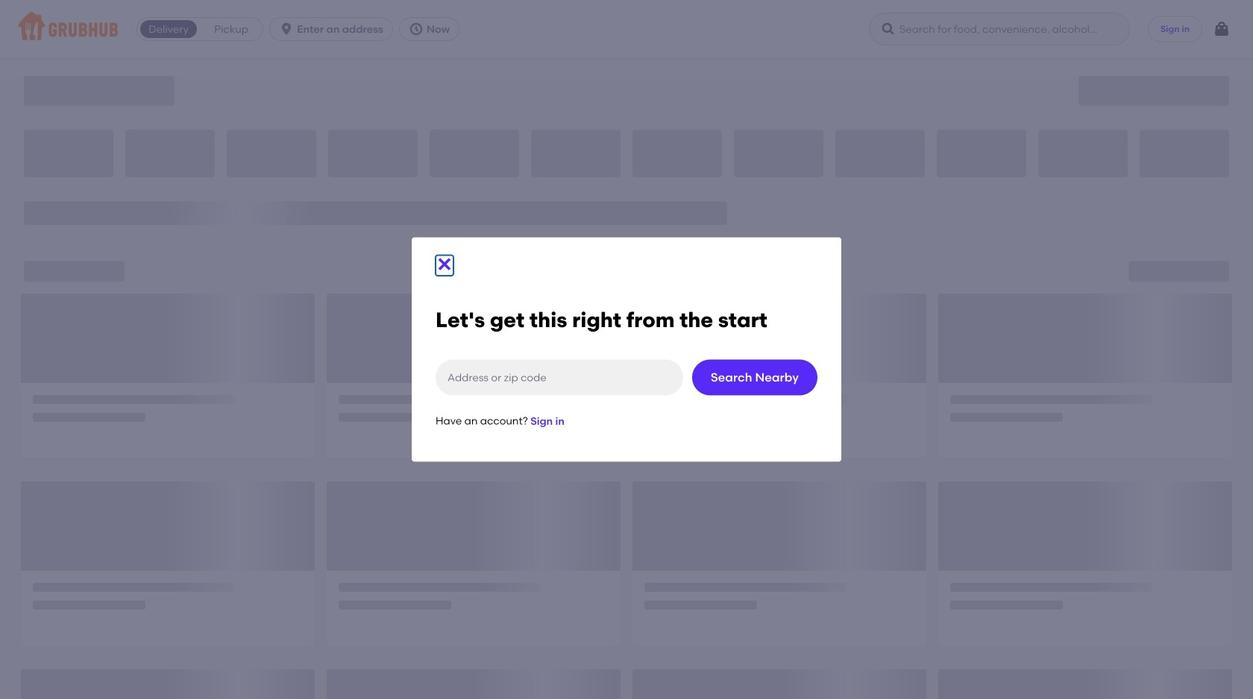 Task type: vqa. For each thing, say whether or not it's contained in the screenshot.
Refer a friend link
no



Task type: locate. For each thing, give the bounding box(es) containing it.
Search Address search field
[[436, 360, 683, 396]]

0 horizontal spatial svg image
[[279, 22, 294, 37]]

1 horizontal spatial svg image
[[881, 22, 896, 37]]

1 horizontal spatial svg image
[[409, 22, 424, 37]]

svg image
[[279, 22, 294, 37], [409, 22, 424, 37]]

main navigation navigation
[[0, 0, 1253, 58]]

svg image
[[1213, 20, 1231, 38], [881, 22, 896, 37], [436, 256, 454, 274]]



Task type: describe. For each thing, give the bounding box(es) containing it.
2 svg image from the left
[[409, 22, 424, 37]]

0 horizontal spatial svg image
[[436, 256, 454, 274]]

2 horizontal spatial svg image
[[1213, 20, 1231, 38]]

1 svg image from the left
[[279, 22, 294, 37]]



